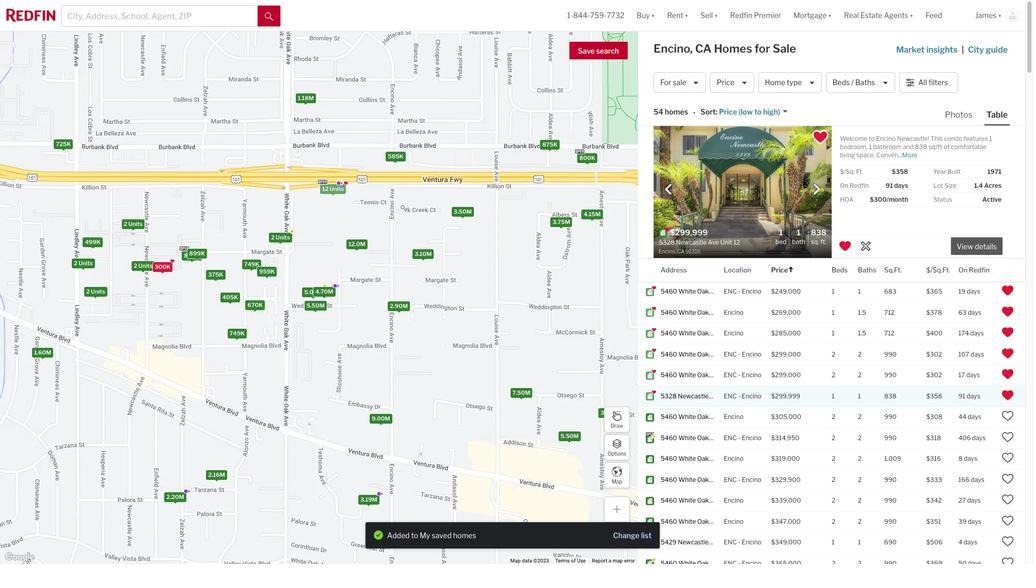 Task type: vqa. For each thing, say whether or not it's contained in the screenshot.
"Oak" corresponding to G313
yes



Task type: locate. For each thing, give the bounding box(es) containing it.
a328
[[736, 455, 752, 463]]

- for 5460 white oak ave unit d210
[[738, 351, 741, 358]]

white up 5429 newcastle ave #213 at the bottom of the page
[[679, 518, 696, 526]]

ave down 5460 white oak ave unit d204 link
[[710, 497, 721, 505]]

ft. right $/sq.
[[856, 168, 863, 176]]

white inside 5460 white oak ave unit c313 link
[[679, 330, 696, 337]]

days up 44 days
[[967, 392, 980, 400]]

days right 406
[[972, 434, 986, 442]]

4.70m
[[315, 288, 333, 295]]

redfin
[[730, 11, 753, 20], [850, 182, 869, 189], [969, 266, 990, 274]]

favorite this home image
[[1002, 410, 1014, 423], [1002, 452, 1014, 464], [1002, 494, 1014, 506], [1002, 515, 1014, 527], [1002, 557, 1014, 564]]

2 712 from the top
[[884, 330, 895, 337]]

4 white from the top
[[679, 351, 696, 358]]

homes right saved
[[453, 531, 476, 540]]

1 enc - encino from the top
[[724, 288, 762, 296]]

1 horizontal spatial price button
[[771, 259, 794, 282]]

5460 for 5460 white oak ave unit d210
[[661, 351, 677, 358]]

0 horizontal spatial 12
[[322, 185, 329, 192]]

newcastle inside "link"
[[678, 392, 709, 400]]

days right 44
[[968, 413, 981, 421]]

3 enc from the top
[[724, 371, 737, 379]]

to inside welcome to encino newcastle! this condo features 1 bedroom, 1 bathroom and 838 sq/ft of comfortable living space. conven...
[[869, 135, 875, 143]]

5460 inside 5460 white oak ave unit g202 link
[[661, 497, 677, 505]]

9 white from the top
[[679, 476, 696, 484]]

9 oak from the top
[[697, 476, 709, 484]]

d210
[[736, 351, 751, 358]]

▾ for james ▾
[[998, 11, 1002, 20]]

sell ▾
[[701, 11, 718, 20]]

0 vertical spatial $299,000
[[771, 351, 801, 358]]

406
[[959, 434, 971, 442]]

ave inside "link"
[[710, 539, 721, 546]]

6 - from the top
[[738, 476, 741, 484]]

ave down 5460 white oak ave unit g313 link on the bottom of page
[[710, 330, 721, 337]]

heading
[[659, 228, 743, 256]]

year
[[934, 168, 946, 176]]

0 vertical spatial newcastle
[[678, 392, 709, 400]]

1 favorite this home image from the top
[[1002, 431, 1014, 443]]

3 favorite this home image from the top
[[1002, 536, 1014, 548]]

0 horizontal spatial 5.50m
[[307, 302, 325, 309]]

0 vertical spatial of
[[944, 143, 950, 151]]

849k
[[184, 252, 200, 259]]

0 horizontal spatial to
[[411, 531, 418, 540]]

on
[[840, 182, 848, 189], [959, 266, 968, 274]]

section containing added to my saved homes
[[366, 522, 660, 549]]

favorite this home image for 406 days
[[1002, 431, 1014, 443]]

1 vertical spatial 712
[[884, 330, 895, 337]]

#213
[[722, 539, 737, 546]]

save
[[578, 46, 595, 55]]

unit for g313
[[723, 309, 735, 316]]

unit for d204
[[723, 476, 735, 484]]

unit inside 5460 white oak ave unit g313 link
[[723, 309, 735, 316]]

107
[[959, 351, 969, 358]]

homes
[[665, 108, 688, 116], [453, 531, 476, 540]]

ave for d210
[[710, 351, 721, 358]]

2 ▾ from the left
[[685, 11, 688, 20]]

encino
[[876, 135, 896, 143], [742, 288, 762, 296], [724, 309, 744, 316], [724, 330, 744, 337], [742, 351, 762, 358], [742, 371, 762, 379], [742, 392, 762, 400], [724, 413, 744, 421], [742, 434, 762, 442], [724, 455, 744, 463], [742, 476, 762, 484], [724, 497, 744, 505], [724, 518, 744, 526], [742, 539, 762, 546]]

newcastle
[[678, 392, 709, 400], [678, 539, 709, 546]]

3 favorite this home image from the top
[[1002, 494, 1014, 506]]

5.50m left options 'button' on the right
[[561, 433, 579, 440]]

1 1.5 from the top
[[858, 309, 866, 316]]

favorite this home image for 166 days
[[1002, 473, 1014, 485]]

5460 inside "5460 white oak ave unit g110" link
[[661, 413, 677, 421]]

baths right the /
[[855, 78, 875, 87]]

(low
[[739, 108, 753, 116]]

1 ▾ from the left
[[651, 11, 655, 20]]

white down the 5460 white oak ave unit c102 link
[[679, 455, 696, 463]]

5.50m down 5.00m
[[307, 302, 325, 309]]

5460 inside 5460 white oak ave unit a120 link
[[661, 288, 677, 296]]

unfavorite this home image
[[1002, 327, 1014, 339], [1002, 347, 1014, 360]]

2 5460 from the top
[[661, 309, 677, 316]]

1 horizontal spatial $358
[[926, 392, 942, 400]]

redfin premier
[[730, 11, 781, 20]]

favorite this home image for 39 days
[[1002, 515, 1014, 527]]

5460 white oak ave unit g313 link
[[661, 309, 751, 317]]

ave inside 'link'
[[710, 518, 721, 526]]

of inside welcome to encino newcastle! this condo features 1 bedroom, 1 bathroom and 838 sq/ft of comfortable living space. conven...
[[944, 143, 950, 151]]

10 5460 from the top
[[661, 497, 677, 505]]

2 white from the top
[[679, 309, 696, 316]]

ft. right sq.
[[821, 238, 827, 246]]

- for 5460 white oak ave unit a120
[[738, 288, 741, 296]]

lot
[[934, 182, 943, 189]]

6 white from the top
[[679, 413, 696, 421]]

5460 for 5460 white oak ave unit a328
[[661, 455, 677, 463]]

0 horizontal spatial price button
[[710, 72, 754, 93]]

1 horizontal spatial 838
[[884, 392, 897, 400]]

838 for 838 sq. ft.
[[811, 228, 827, 237]]

1 enc from the top
[[724, 288, 737, 296]]

3 5460 from the top
[[661, 330, 677, 337]]

days right 19
[[967, 288, 980, 296]]

days right 27
[[967, 497, 981, 505]]

baths
[[855, 78, 875, 87], [858, 266, 876, 274]]

4 990 from the top
[[884, 434, 897, 442]]

unfavorite this home image for 174 days
[[1002, 327, 1014, 339]]

8 white from the top
[[679, 455, 696, 463]]

unit inside 5460 white oak ave unit d210 link
[[723, 351, 735, 358]]

james ▾
[[975, 11, 1002, 20]]

4 - from the top
[[738, 392, 741, 400]]

baths button
[[858, 259, 876, 282]]

0 horizontal spatial 91
[[886, 182, 893, 189]]

1 vertical spatial newcastle
[[678, 539, 709, 546]]

encino up k107
[[724, 497, 744, 505]]

1-844-759-7732
[[567, 11, 624, 20]]

3 ▾ from the left
[[715, 11, 718, 20]]

174 days
[[959, 330, 984, 337]]

0 vertical spatial beds
[[833, 78, 850, 87]]

8 oak from the top
[[697, 455, 709, 463]]

0 vertical spatial 712
[[884, 309, 895, 316]]

city
[[968, 45, 984, 55]]

unit inside 5460 white oak ave unit g202 link
[[723, 497, 735, 505]]

on inside button
[[959, 266, 968, 274]]

1 newcastle from the top
[[678, 392, 709, 400]]

1 horizontal spatial 91 days
[[959, 392, 980, 400]]

9 5460 from the top
[[661, 476, 677, 484]]

to inside price (low to high) button
[[754, 108, 762, 116]]

white inside 5460 white oak ave unit g202 link
[[679, 497, 696, 505]]

4 enc - encino from the top
[[724, 392, 762, 400]]

6 990 from the top
[[884, 497, 897, 505]]

0 vertical spatial 5.50m
[[307, 302, 325, 309]]

0 vertical spatial 838
[[915, 143, 927, 151]]

days right 174
[[970, 330, 984, 337]]

days right 8
[[964, 455, 978, 463]]

$302
[[926, 351, 942, 358], [926, 371, 942, 379]]

7 - from the top
[[738, 539, 741, 546]]

unit left the a328
[[723, 455, 735, 463]]

days right 63
[[968, 309, 982, 316]]

0 vertical spatial homes
[[665, 108, 688, 116]]

unit left g313
[[723, 309, 735, 316]]

beds left baths button
[[832, 266, 848, 274]]

1,009
[[884, 455, 901, 463]]

- up g313
[[738, 288, 741, 296]]

to left 'my'
[[411, 531, 418, 540]]

$299,999
[[771, 392, 800, 400]]

2 favorite this home image from the top
[[1002, 452, 1014, 464]]

unit inside '5460 white oak ave unit k107' 'link'
[[723, 518, 735, 526]]

price up :
[[717, 78, 735, 87]]

12 inside map region
[[322, 185, 329, 192]]

a120
[[736, 288, 751, 296]]

5460 inside 5460 white oak ave unit g313 link
[[661, 309, 677, 316]]

91 down 17
[[959, 392, 966, 400]]

view details
[[957, 242, 997, 251]]

white down 5460 white oak ave unit g313 link on the bottom of page
[[679, 330, 696, 337]]

enc for 5460 white oak ave unit d204
[[724, 476, 737, 484]]

enc - encino for 5460 white oak ave unit c102
[[724, 434, 762, 442]]

1 horizontal spatial homes
[[665, 108, 688, 116]]

photos
[[945, 110, 973, 120]]

enc for 5460 white oak ave unit a120
[[724, 288, 737, 296]]

enc down d210
[[724, 371, 737, 379]]

unit for g202
[[723, 497, 735, 505]]

7 enc from the top
[[724, 539, 737, 546]]

white for 5460 white oak ave unit a328
[[679, 455, 696, 463]]

saved
[[432, 531, 452, 540]]

2 enc - encino from the top
[[724, 351, 762, 358]]

unfavorite this home image
[[839, 240, 851, 252], [1002, 285, 1014, 297], [1002, 306, 1014, 318], [1002, 368, 1014, 381], [1002, 389, 1014, 402]]

1 vertical spatial favorite this home image
[[1002, 473, 1014, 485]]

- right #213
[[738, 539, 741, 546]]

▾ right rent
[[685, 11, 688, 20]]

1 horizontal spatial 12
[[736, 392, 742, 400]]

1 vertical spatial 1.5
[[858, 330, 866, 337]]

5 - from the top
[[738, 434, 741, 442]]

newcastle for 5328
[[678, 392, 709, 400]]

buy
[[637, 11, 650, 20]]

ave down 5460 white oak ave unit a328 link
[[710, 476, 721, 484]]

4 ▾ from the left
[[828, 11, 832, 20]]

2
[[124, 221, 127, 228], [271, 234, 275, 241], [74, 260, 77, 267], [134, 262, 137, 270], [86, 288, 90, 295], [832, 351, 835, 358], [858, 351, 862, 358], [832, 371, 835, 379], [858, 371, 862, 379], [832, 413, 835, 421], [858, 413, 862, 421], [832, 434, 835, 442], [858, 434, 862, 442], [832, 455, 835, 463], [858, 455, 862, 463], [832, 476, 835, 484], [858, 476, 862, 484], [832, 497, 835, 505], [858, 497, 862, 505], [832, 518, 835, 526], [858, 518, 862, 526]]

5460 inside 5460 white oak ave unit d210 link
[[661, 351, 677, 358]]

2 enc from the top
[[724, 351, 737, 358]]

1.4 acres
[[974, 182, 1002, 189]]

5460 white oak ave unit g313
[[661, 309, 751, 316]]

view details link
[[951, 236, 1003, 255]]

5460 for 5460 white oak ave unit c102
[[661, 434, 677, 442]]

filters
[[929, 78, 948, 87]]

5460 inside '5460 white oak ave unit k107' 'link'
[[661, 518, 677, 526]]

5328 newcastle ave unit 12 link
[[661, 392, 742, 401]]

1 vertical spatial $299,000
[[771, 371, 801, 379]]

0 horizontal spatial redfin
[[730, 11, 753, 20]]

5 enc - encino from the top
[[724, 434, 762, 442]]

unit inside 5460 white oak ave unit a120 link
[[723, 288, 735, 296]]

ave up 5460 white oak ave unit g313
[[710, 288, 721, 296]]

ave for c313
[[710, 330, 721, 337]]

ave up 5460 white oak ave unit a328
[[710, 434, 721, 442]]

1 white from the top
[[679, 288, 696, 296]]

guide
[[986, 45, 1008, 55]]

838 inside welcome to encino newcastle! this condo features 1 bedroom, 1 bathroom and 838 sq/ft of comfortable living space. conven...
[[915, 143, 927, 151]]

$299,000 down $285,000
[[771, 351, 801, 358]]

2 - from the top
[[738, 351, 741, 358]]

newcastle inside "link"
[[678, 539, 709, 546]]

map for map data ©2023
[[510, 558, 521, 564]]

redfin down $/sq. ft.
[[850, 182, 869, 189]]

newcastle down '5460 white oak ave unit k107' 'link'
[[678, 539, 709, 546]]

price button up (low
[[710, 72, 754, 93]]

1 $302 from the top
[[926, 351, 942, 358]]

7 enc - encino from the top
[[724, 539, 762, 546]]

of down the condo
[[944, 143, 950, 151]]

10 white from the top
[[679, 497, 696, 505]]

ave.,
[[710, 371, 724, 379]]

3 - from the top
[[738, 371, 741, 379]]

4 oak from the top
[[697, 351, 709, 358]]

white up 5328 newcastle ave unit 12
[[679, 371, 696, 379]]

2 oak from the top
[[697, 309, 709, 316]]

$/sq. ft.
[[840, 168, 863, 176]]

|
[[962, 45, 964, 55]]

all
[[918, 78, 927, 87]]

draw button
[[604, 407, 630, 433]]

favorite this home image right "166 days"
[[1002, 473, 1014, 485]]

3 white from the top
[[679, 330, 696, 337]]

0 vertical spatial to
[[754, 108, 762, 116]]

5460 inside 5460 white oak ave unit d204 link
[[661, 476, 677, 484]]

12 inside "link"
[[736, 392, 742, 400]]

0 vertical spatial 91 days
[[886, 182, 908, 189]]

19
[[959, 288, 966, 296]]

1971
[[988, 168, 1002, 176]]

5 ▾ from the left
[[910, 11, 913, 20]]

my
[[420, 531, 430, 540]]

days right 4 on the right bottom of the page
[[964, 539, 977, 546]]

unit inside 5460 white oak ave unit a328 link
[[723, 455, 735, 463]]

baths inside button
[[855, 78, 875, 87]]

1 $299,000 from the top
[[771, 351, 801, 358]]

5460 for 5460 white oak ave unit g110
[[661, 413, 677, 421]]

2.90m
[[390, 303, 408, 310]]

$302 for 107 days
[[926, 351, 942, 358]]

view
[[957, 242, 973, 251]]

ave down 5460 white oak ave unit a120 link
[[710, 309, 721, 316]]

4.15m
[[584, 211, 601, 218]]

beds left the /
[[833, 78, 850, 87]]

encino up the a328
[[742, 434, 762, 442]]

2 1.5 from the top
[[858, 330, 866, 337]]

7 white from the top
[[679, 434, 696, 442]]

days for k107
[[968, 518, 981, 526]]

enc - encino down k107
[[724, 539, 762, 546]]

5460
[[661, 288, 677, 296], [661, 309, 677, 316], [661, 330, 677, 337], [661, 351, 677, 358], [661, 371, 677, 379], [661, 413, 677, 421], [661, 434, 677, 442], [661, 455, 677, 463], [661, 476, 677, 484], [661, 497, 677, 505], [661, 518, 677, 526]]

1 vertical spatial price
[[719, 108, 737, 116]]

white inside "5460 white oak ave unit g110" link
[[679, 413, 696, 421]]

unfavorite this home image for 19 days
[[1002, 285, 1014, 297]]

price button
[[710, 72, 754, 93], [771, 259, 794, 282]]

11 5460 from the top
[[661, 518, 677, 526]]

oak for k107
[[697, 518, 709, 526]]

2 horizontal spatial to
[[869, 135, 875, 143]]

encino down the a328
[[742, 476, 762, 484]]

enc - encino for 5429 newcastle ave #213
[[724, 539, 762, 546]]

enc for 5429 newcastle ave #213
[[724, 539, 737, 546]]

unfavorite this home image for 91 days
[[1002, 389, 1014, 402]]

2 horizontal spatial redfin
[[969, 266, 990, 274]]

unit down #j303
[[722, 392, 734, 400]]

white for 5460 white oak ave., #j303
[[679, 371, 696, 379]]

1 horizontal spatial redfin
[[850, 182, 869, 189]]

white inside 5460 white oak ave unit a328 link
[[679, 455, 696, 463]]

redfin down view details
[[969, 266, 990, 274]]

built
[[948, 168, 961, 176]]

unit for g110
[[723, 413, 735, 421]]

- up "g110"
[[738, 392, 741, 400]]

newcastle down 5460 white oak ave., #j303 link
[[678, 392, 709, 400]]

enc for 5328 newcastle ave unit 12
[[724, 392, 737, 400]]

oak down 5460 white oak ave unit g202 link at the right bottom of the page
[[697, 518, 709, 526]]

0 vertical spatial 1.5
[[858, 309, 866, 316]]

1 vertical spatial 12
[[736, 392, 742, 400]]

749k up 670k on the left bottom
[[244, 261, 259, 268]]

2 vertical spatial favorite this home image
[[1002, 536, 1014, 548]]

17
[[959, 371, 965, 379]]

10 oak from the top
[[697, 497, 709, 505]]

unit for d210
[[723, 351, 735, 358]]

enc - encino up "g110"
[[724, 392, 762, 400]]

favorite this home image right 4 days on the bottom of page
[[1002, 536, 1014, 548]]

on up 19
[[959, 266, 968, 274]]

beds for beds / baths
[[833, 78, 850, 87]]

ave up 5460 white oak ave unit c102
[[710, 413, 721, 421]]

on redfin up 19 days
[[959, 266, 990, 274]]

homes inside section
[[453, 531, 476, 540]]

3 990 from the top
[[884, 413, 897, 421]]

1 vertical spatial 5.50m
[[561, 433, 579, 440]]

0 horizontal spatial ft.
[[821, 238, 827, 246]]

1 5460 from the top
[[661, 288, 677, 296]]

oak down 5460 white oak ave unit a328 link
[[697, 476, 709, 484]]

0 horizontal spatial on redfin
[[840, 182, 869, 189]]

white inside 5460 white oak ave unit g313 link
[[679, 309, 696, 316]]

white down 5460 white oak ave unit a328 link
[[679, 476, 696, 484]]

2 horizontal spatial 838
[[915, 143, 927, 151]]

section
[[366, 522, 660, 549]]

to right (low
[[754, 108, 762, 116]]

0 vertical spatial baths
[[855, 78, 875, 87]]

1 990 from the top
[[884, 351, 897, 358]]

encino up bathroom
[[876, 135, 896, 143]]

1 vertical spatial unfavorite this home image
[[1002, 347, 1014, 360]]

1 inside 1 bed
[[779, 228, 783, 237]]

1 vertical spatial on redfin
[[959, 266, 990, 274]]

6 ▾ from the left
[[998, 11, 1002, 20]]

unit inside the 5460 white oak ave unit c102 link
[[723, 434, 735, 442]]

959k
[[259, 268, 275, 275]]

6 enc from the top
[[724, 476, 737, 484]]

enc down "g110"
[[724, 434, 737, 442]]

- down 'c313'
[[738, 351, 741, 358]]

11 oak from the top
[[697, 518, 709, 526]]

2 favorite this home image from the top
[[1002, 473, 1014, 485]]

1 oak from the top
[[697, 288, 709, 296]]

1 vertical spatial $358
[[926, 392, 942, 400]]

1 vertical spatial $302
[[926, 371, 942, 379]]

redfin left premier
[[730, 11, 753, 20]]

1 vertical spatial homes
[[453, 531, 476, 540]]

2 vertical spatial to
[[411, 531, 418, 540]]

oak down "5460 white oak ave unit g110" link
[[697, 434, 709, 442]]

2 unfavorite this home image from the top
[[1002, 347, 1014, 360]]

terms
[[555, 558, 570, 564]]

1 - from the top
[[738, 288, 741, 296]]

homes left '•'
[[665, 108, 688, 116]]

map left data
[[510, 558, 521, 564]]

1 vertical spatial beds
[[832, 266, 848, 274]]

5 white from the top
[[679, 371, 696, 379]]

favorite this home image
[[1002, 431, 1014, 443], [1002, 473, 1014, 485], [1002, 536, 1014, 548]]

encino down d210
[[742, 371, 762, 379]]

2 newcastle from the top
[[678, 539, 709, 546]]

map data ©2023
[[510, 558, 549, 564]]

5460 white oak ave unit d204 link
[[661, 476, 752, 485]]

active
[[983, 196, 1002, 203]]

54 homes •
[[654, 108, 696, 117]]

white inside the 5460 white oak ave unit c102 link
[[679, 434, 696, 442]]

ave down the 5460 white oak ave unit c102 link
[[710, 455, 721, 463]]

875k
[[542, 141, 558, 148]]

rent
[[667, 11, 683, 20]]

1 712 from the top
[[884, 309, 895, 316]]

▾ right mortgage
[[828, 11, 832, 20]]

5 oak from the top
[[697, 371, 709, 379]]

2 $299,000 from the top
[[771, 371, 801, 379]]

6 oak from the top
[[697, 413, 709, 421]]

5 5460 from the top
[[661, 371, 677, 379]]

3 enc - encino from the top
[[724, 371, 762, 379]]

white inside 5460 white oak ave., #j303 link
[[679, 371, 696, 379]]

enc up #j303
[[724, 351, 737, 358]]

and
[[903, 143, 914, 151]]

8 5460 from the top
[[661, 455, 677, 463]]

1 unfavorite this home image from the top
[[1002, 327, 1014, 339]]

oak inside 'link'
[[697, 518, 709, 526]]

166
[[959, 476, 970, 484]]

0 vertical spatial $302
[[926, 351, 942, 358]]

1 vertical spatial 838
[[811, 228, 827, 237]]

enc - encino up g202
[[724, 476, 762, 484]]

5460 white oak ave unit c313
[[661, 330, 751, 337]]

1 vertical spatial map
[[510, 558, 521, 564]]

1 vertical spatial on
[[959, 266, 968, 274]]

enc - encino for 5460 white oak ave unit a120
[[724, 288, 762, 296]]

2 $302 from the top
[[926, 371, 942, 379]]

4 enc from the top
[[724, 392, 737, 400]]

condo
[[944, 135, 962, 143]]

baths down x-out this home icon
[[858, 266, 876, 274]]

39 days
[[959, 518, 981, 526]]

white inside '5460 white oak ave unit k107' 'link'
[[679, 518, 696, 526]]

$378
[[926, 309, 942, 316]]

unit left the a120
[[723, 288, 735, 296]]

0 vertical spatial price button
[[710, 72, 754, 93]]

table
[[987, 110, 1008, 120]]

on redfin down $/sq. ft.
[[840, 182, 869, 189]]

encino up d210
[[724, 330, 744, 337]]

7 oak from the top
[[697, 434, 709, 442]]

0 vertical spatial 12
[[322, 185, 329, 192]]

11 white from the top
[[679, 518, 696, 526]]

ave for g313
[[710, 309, 721, 316]]

oak for g202
[[697, 497, 709, 505]]

5460 inside the 5460 white oak ave unit c102 link
[[661, 434, 677, 442]]

days right '107'
[[971, 351, 984, 358]]

1 horizontal spatial of
[[944, 143, 950, 151]]

$358 down more
[[892, 168, 908, 176]]

price inside button
[[719, 108, 737, 116]]

data
[[522, 558, 532, 564]]

1 horizontal spatial 91
[[959, 392, 966, 400]]

oak for a120
[[697, 288, 709, 296]]

ave left #213
[[710, 539, 721, 546]]

oak for c313
[[697, 330, 709, 337]]

1 horizontal spatial to
[[754, 108, 762, 116]]

1 horizontal spatial 5.50m
[[561, 433, 579, 440]]

0 vertical spatial ft.
[[856, 168, 863, 176]]

map inside map 'button'
[[612, 478, 622, 485]]

0 vertical spatial favorite this home image
[[1002, 431, 1014, 443]]

to inside section
[[411, 531, 418, 540]]

0 vertical spatial unfavorite this home image
[[1002, 327, 1014, 339]]

oak for d210
[[697, 351, 709, 358]]

1 horizontal spatial on
[[959, 266, 968, 274]]

unit for a328
[[723, 455, 735, 463]]

44
[[959, 413, 967, 421]]

5460 white oak ave unit c102 link
[[661, 434, 751, 443]]

2 vertical spatial redfin
[[969, 266, 990, 274]]

to for added to my saved homes
[[411, 531, 418, 540]]

white inside 5460 white oak ave unit d210 link
[[679, 351, 696, 358]]

$358
[[892, 168, 908, 176], [926, 392, 942, 400]]

1 vertical spatial of
[[571, 558, 576, 564]]

unit inside 5460 white oak ave unit c313 link
[[723, 330, 735, 337]]

1 vertical spatial to
[[869, 135, 875, 143]]

enc down #j303
[[724, 392, 737, 400]]

high)
[[763, 108, 780, 116]]

- for 5429 newcastle ave #213
[[738, 539, 741, 546]]

unit inside "5460 white oak ave unit g110" link
[[723, 413, 735, 421]]

838
[[915, 143, 927, 151], [811, 228, 827, 237], [884, 392, 897, 400]]

7 990 from the top
[[884, 518, 897, 526]]

5429
[[661, 539, 677, 546]]

white for 5460 white oak ave unit d210
[[679, 351, 696, 358]]

days for c102
[[972, 434, 986, 442]]

0 horizontal spatial 838
[[811, 228, 827, 237]]

5460 inside 5460 white oak ave unit a328 link
[[661, 455, 677, 463]]

real
[[844, 11, 859, 20]]

6 5460 from the top
[[661, 413, 677, 421]]

oak down 5460 white oak ave unit a120 link
[[697, 309, 709, 316]]

0 vertical spatial on
[[840, 182, 848, 189]]

enc for 5460 white oak ave unit c102
[[724, 434, 737, 442]]

days for a328
[[964, 455, 978, 463]]

x-out this home image
[[860, 240, 872, 252]]

unfavorite this home image right 107 days
[[1002, 347, 1014, 360]]

1 favorite this home image from the top
[[1002, 410, 1014, 423]]

days for d210
[[971, 351, 984, 358]]

unit inside 5460 white oak ave unit d204 link
[[723, 476, 735, 484]]

ave
[[710, 288, 721, 296], [710, 309, 721, 316], [710, 330, 721, 337], [710, 351, 721, 358], [710, 392, 721, 400], [710, 413, 721, 421], [710, 434, 721, 442], [710, 455, 721, 463], [710, 476, 721, 484], [710, 497, 721, 505], [710, 518, 721, 526], [710, 539, 721, 546]]

1 vertical spatial ft.
[[821, 238, 827, 246]]

ave up ave.,
[[710, 351, 721, 358]]

ave for d204
[[710, 476, 721, 484]]

homes
[[714, 42, 752, 55]]

homes inside the 54 homes •
[[665, 108, 688, 116]]

5460 inside 5460 white oak ave unit c313 link
[[661, 330, 677, 337]]

0 vertical spatial map
[[612, 478, 622, 485]]

draw
[[611, 423, 623, 429]]

5460 inside 5460 white oak ave., #j303 link
[[661, 371, 677, 379]]

ca
[[695, 42, 712, 55]]

oak for g313
[[697, 309, 709, 316]]

photo of 5328 newcastle ave unit 12, encino, ca 91316 image
[[654, 126, 832, 258]]

white down 5460 white oak ave unit a120 link
[[679, 309, 696, 316]]

1 vertical spatial baths
[[858, 266, 876, 274]]

5460 for 5460 white oak ave unit g313
[[661, 309, 677, 316]]

oak down 5460 white oak ave unit g313 link on the bottom of page
[[697, 330, 709, 337]]

2 990 from the top
[[884, 371, 897, 379]]

beds inside button
[[833, 78, 850, 87]]

4 favorite this home image from the top
[[1002, 515, 1014, 527]]

map down the options
[[612, 478, 622, 485]]

oak up 5460 white oak ave unit g313
[[697, 288, 709, 296]]

0 horizontal spatial homes
[[453, 531, 476, 540]]

6 enc - encino from the top
[[724, 476, 762, 484]]

▾ inside dropdown button
[[910, 11, 913, 20]]

to up space.
[[869, 135, 875, 143]]

white inside 5460 white oak ave unit d204 link
[[679, 476, 696, 484]]

- for 5460 white oak ave., #j303
[[738, 371, 741, 379]]

$269,000
[[771, 309, 801, 316]]

enc - encino down "g110"
[[724, 434, 762, 442]]

5460 white oak ave unit a120 link
[[661, 288, 751, 296]]

white inside 5460 white oak ave unit a120 link
[[679, 288, 696, 296]]

-
[[738, 288, 741, 296], [738, 351, 741, 358], [738, 371, 741, 379], [738, 392, 741, 400], [738, 434, 741, 442], [738, 476, 741, 484], [738, 539, 741, 546]]

encino up "g110"
[[742, 392, 762, 400]]

1 horizontal spatial map
[[612, 478, 622, 485]]

54
[[654, 108, 663, 116]]

unit left g202
[[723, 497, 735, 505]]

$302 down $400
[[926, 351, 942, 358]]

rent ▾ button
[[661, 0, 694, 31]]

0 horizontal spatial map
[[510, 558, 521, 564]]

3 oak from the top
[[697, 330, 709, 337]]

▾ right buy
[[651, 11, 655, 20]]

0 horizontal spatial $358
[[892, 168, 908, 176]]

5 enc from the top
[[724, 434, 737, 442]]

2 vertical spatial 838
[[884, 392, 897, 400]]

4 5460 from the top
[[661, 351, 677, 358]]

5 990 from the top
[[884, 476, 897, 484]]

oak down 5460 white oak ave unit d204 link
[[697, 497, 709, 505]]

encino inside welcome to encino newcastle! this condo features 1 bedroom, 1 bathroom and 838 sq/ft of comfortable living space. conven...
[[876, 135, 896, 143]]

price (low to high) button
[[718, 107, 789, 117]]

days for g110
[[968, 413, 981, 421]]

google image
[[3, 551, 37, 564]]

7 5460 from the top
[[661, 434, 677, 442]]

white down 5328 newcastle ave unit 12 "link"
[[679, 413, 696, 421]]



Task type: describe. For each thing, give the bounding box(es) containing it.
welcome
[[840, 135, 867, 143]]

for sale button
[[654, 72, 706, 93]]

$400
[[926, 330, 943, 337]]

$365
[[926, 288, 942, 296]]

$/sq.
[[840, 168, 855, 176]]

1.5 for $285,000
[[858, 330, 866, 337]]

unit for c102
[[723, 434, 735, 442]]

oak for d204
[[697, 476, 709, 484]]

▾ for buy ▾
[[651, 11, 655, 20]]

white for 5460 white oak ave unit c313
[[679, 330, 696, 337]]

next button image
[[812, 184, 822, 194]]

990 for 39
[[884, 518, 897, 526]]

unfavorite this home image for 63 days
[[1002, 306, 1014, 318]]

size
[[945, 182, 957, 189]]

5460 for 5460 white oak ave., #j303
[[661, 371, 677, 379]]

acres
[[984, 182, 1002, 189]]

5460 for 5460 white oak ave unit k107
[[661, 518, 677, 526]]

4
[[959, 539, 963, 546]]

0 vertical spatial $358
[[892, 168, 908, 176]]

encino right #213
[[742, 539, 762, 546]]

$299,000 for 5460 white oak ave., #j303
[[771, 371, 801, 379]]

3.50m
[[454, 208, 472, 216]]

agents
[[884, 11, 909, 20]]

1.18m
[[298, 95, 314, 102]]

5460 for 5460 white oak ave unit c313
[[661, 330, 677, 337]]

g313
[[736, 309, 751, 316]]

7.50m
[[512, 389, 530, 397]]

days for g202
[[967, 497, 981, 505]]

$351
[[926, 518, 941, 526]]

unit for a120
[[723, 288, 735, 296]]

days right 17
[[966, 371, 980, 379]]

5460 white oak ave unit g110 link
[[661, 413, 751, 422]]

encino up c102
[[724, 413, 744, 421]]

0 vertical spatial redfin
[[730, 11, 753, 20]]

save search button
[[569, 42, 628, 59]]

8 days
[[959, 455, 978, 463]]

mortgage
[[794, 11, 827, 20]]

690
[[884, 539, 897, 546]]

0 horizontal spatial 91 days
[[886, 182, 908, 189]]

living
[[840, 151, 855, 159]]

990 for 166
[[884, 476, 897, 484]]

- for 5328 newcastle ave unit 12
[[738, 392, 741, 400]]

- for 5460 white oak ave unit c102
[[738, 434, 741, 442]]

map for map
[[612, 478, 622, 485]]

- for 5460 white oak ave unit d204
[[738, 476, 741, 484]]

990 for 406
[[884, 434, 897, 442]]

white for 5460 white oak ave unit d204
[[679, 476, 696, 484]]

for
[[755, 42, 770, 55]]

more link
[[902, 151, 918, 159]]

2 vertical spatial price
[[771, 266, 788, 274]]

27
[[959, 497, 966, 505]]

buy ▾
[[637, 11, 655, 20]]

unfavorite this home image for 17 days
[[1002, 368, 1014, 381]]

1 inside 1 bath
[[797, 228, 801, 237]]

enc for 5460 white oak ave., #j303
[[724, 371, 737, 379]]

white for 5460 white oak ave unit g313
[[679, 309, 696, 316]]

submit search image
[[265, 12, 273, 21]]

12.0m
[[348, 241, 365, 248]]

location button
[[724, 259, 751, 282]]

5 favorite this home image from the top
[[1002, 557, 1014, 564]]

ave for g202
[[710, 497, 721, 505]]

g202
[[736, 497, 752, 505]]

1 vertical spatial redfin
[[850, 182, 869, 189]]

990 for 27
[[884, 497, 897, 505]]

$302 for 17 days
[[926, 371, 942, 379]]

days for d204
[[971, 476, 985, 484]]

on redfin button
[[959, 259, 990, 282]]

enc for 5460 white oak ave unit d210
[[724, 351, 737, 358]]

990 for 17
[[884, 371, 897, 379]]

0 vertical spatial 749k
[[244, 261, 259, 268]]

search
[[596, 46, 619, 55]]

▾ for rent ▾
[[685, 11, 688, 20]]

photos button
[[943, 109, 985, 124]]

838 for 838
[[884, 392, 897, 400]]

1 vertical spatial 749k
[[230, 330, 245, 337]]

white for 5460 white oak ave unit g110
[[679, 413, 696, 421]]

ave for a328
[[710, 455, 721, 463]]

1 vertical spatial price button
[[771, 259, 794, 282]]

enc - encino for 5460 white oak ave unit d204
[[724, 476, 762, 484]]

ave for a120
[[710, 288, 721, 296]]

encino down 'c313'
[[742, 351, 762, 358]]

table button
[[985, 109, 1010, 125]]

encino up 'c313'
[[724, 309, 744, 316]]

market insights link
[[896, 34, 958, 56]]

favorite button image
[[812, 129, 829, 146]]

0 vertical spatial 91
[[886, 182, 893, 189]]

enc - encino for 5328 newcastle ave unit 12
[[724, 392, 762, 400]]

/
[[851, 78, 854, 87]]

white for 5460 white oak ave unit k107
[[679, 518, 696, 526]]

0 horizontal spatial on
[[840, 182, 848, 189]]

5460 white oak ave unit a328
[[661, 455, 752, 463]]

list
[[641, 531, 652, 540]]

5460 white oak ave unit d210 link
[[661, 351, 751, 359]]

welcome to encino newcastle! this condo features 1 bedroom, 1 bathroom and 838 sq/ft of comfortable living space. conven...
[[840, 135, 992, 159]]

5460 white oak ave unit a120
[[661, 288, 751, 296]]

status
[[934, 196, 952, 203]]

white for 5460 white oak ave unit c102
[[679, 434, 696, 442]]

City, Address, School, Agent, ZIP search field
[[62, 6, 258, 26]]

5460 for 5460 white oak ave unit d204
[[661, 476, 677, 484]]

to for welcome to encino newcastle! this condo features 1 bedroom, 1 bathroom and 838 sq/ft of comfortable living space. conven...
[[869, 135, 875, 143]]

enc - encino for 5460 white oak ave unit d210
[[724, 351, 762, 358]]

previous button image
[[663, 184, 674, 194]]

oak for a328
[[697, 455, 709, 463]]

sale
[[773, 42, 796, 55]]

estate
[[861, 11, 882, 20]]

space.
[[857, 151, 875, 159]]

encino up #213
[[724, 518, 744, 526]]

0 vertical spatial price
[[717, 78, 735, 87]]

1 vertical spatial 91
[[959, 392, 966, 400]]

oak for g110
[[697, 413, 709, 421]]

newcastle for 5429
[[678, 539, 709, 546]]

favorite this home image for 44 days
[[1002, 410, 1014, 423]]

premier
[[754, 11, 781, 20]]

sq.ft.
[[884, 266, 902, 274]]

days up $300/month
[[894, 182, 908, 189]]

300k
[[155, 263, 171, 271]]

unit for c313
[[723, 330, 735, 337]]

585k
[[388, 153, 404, 160]]

report a map error link
[[592, 558, 635, 564]]

#j303
[[725, 371, 744, 379]]

map button
[[604, 463, 630, 488]]

days for g313
[[968, 309, 982, 316]]

166 days
[[959, 476, 985, 484]]

location
[[724, 266, 751, 274]]

save search
[[578, 46, 619, 55]]

favorite this home image for 8 days
[[1002, 452, 1014, 464]]

sell
[[701, 11, 713, 20]]

ave for g110
[[710, 413, 721, 421]]

$314,950
[[771, 434, 800, 442]]

$342
[[926, 497, 942, 505]]

encino down c102
[[724, 455, 744, 463]]

favorite this home image for 27 days
[[1002, 494, 1014, 506]]

$300/month
[[870, 196, 908, 203]]

5460 white oak ave., #j303 link
[[661, 371, 744, 380]]

1 horizontal spatial ft.
[[856, 168, 863, 176]]

price (low to high)
[[719, 108, 780, 116]]

683
[[884, 288, 897, 296]]

▾ for mortgage ▾
[[828, 11, 832, 20]]

options
[[608, 450, 626, 457]]

beds for beds
[[832, 266, 848, 274]]

174
[[959, 330, 969, 337]]

unfavorite this home image for 107 days
[[1002, 347, 1014, 360]]

5460 for 5460 white oak ave unit g202
[[661, 497, 677, 505]]

days for c313
[[970, 330, 984, 337]]

990 for 44
[[884, 413, 897, 421]]

days for a120
[[967, 288, 980, 296]]

405k
[[222, 294, 238, 301]]

white for 5460 white oak ave unit g202
[[679, 497, 696, 505]]

sort
[[701, 108, 716, 116]]

hoa
[[840, 196, 854, 203]]

5.00m
[[304, 289, 323, 296]]

4 days
[[959, 539, 977, 546]]

17 days
[[959, 371, 980, 379]]

$329,900
[[771, 476, 801, 484]]

5460 white oak ave unit d210
[[661, 351, 751, 358]]

white for 5460 white oak ave unit a120
[[679, 288, 696, 296]]

favorite this home image for 4 days
[[1002, 536, 1014, 548]]

favorite button checkbox
[[812, 129, 829, 146]]

sell ▾ button
[[701, 0, 718, 31]]

all filters button
[[899, 72, 958, 93]]

oak for c102
[[697, 434, 709, 442]]

1 horizontal spatial on redfin
[[959, 266, 990, 274]]

unit for k107
[[723, 518, 735, 526]]

ave inside "link"
[[710, 392, 721, 400]]

market insights | city guide
[[896, 45, 1008, 55]]

1-
[[567, 11, 573, 20]]

map region
[[0, 0, 769, 564]]

5328 newcastle ave unit 12
[[661, 392, 742, 400]]

encino up g313
[[742, 288, 762, 296]]

990 for 107
[[884, 351, 897, 358]]

0 horizontal spatial of
[[571, 558, 576, 564]]

ave for c102
[[710, 434, 721, 442]]

©2023
[[533, 558, 549, 564]]

5460 white oak ave unit g202 link
[[661, 497, 752, 505]]

$506
[[926, 539, 943, 546]]

5460 white oak ave unit d204
[[661, 476, 752, 484]]

1 vertical spatial 91 days
[[959, 392, 980, 400]]

ave for k107
[[710, 518, 721, 526]]

encino,
[[654, 42, 693, 55]]

unit inside 5328 newcastle ave unit 12 "link"
[[722, 392, 734, 400]]

ft. inside 838 sq. ft.
[[821, 238, 827, 246]]

sort :
[[701, 108, 718, 116]]

0 vertical spatial on redfin
[[840, 182, 869, 189]]

712 for $400
[[884, 330, 895, 337]]



